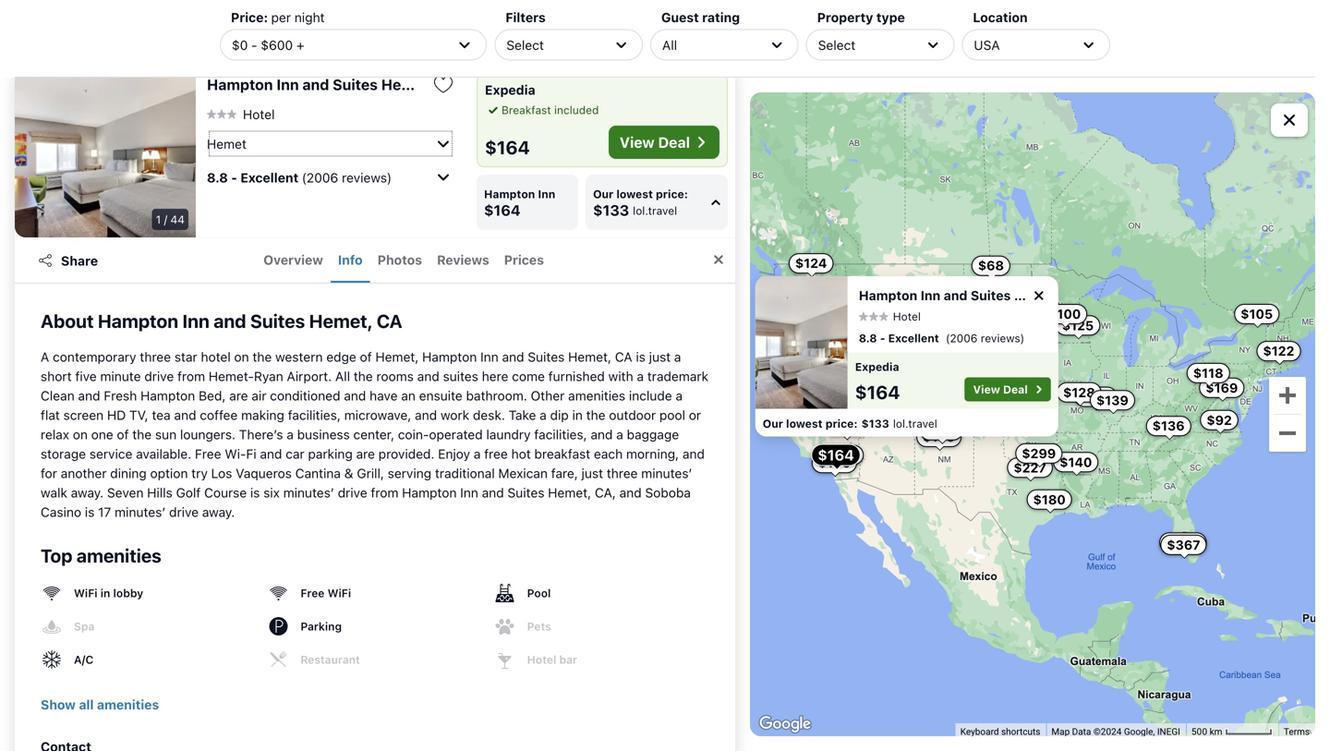 Task type: vqa. For each thing, say whether or not it's contained in the screenshot.
$98
no



Task type: describe. For each thing, give the bounding box(es) containing it.
cantina
[[295, 466, 341, 481]]

a up the each
[[616, 427, 623, 442]]

$88
[[1003, 401, 1030, 416]]

hotels.com
[[484, 9, 548, 22]]

show all amenities button
[[41, 693, 159, 716]]

coffee
[[200, 407, 238, 423]]

& inside the a contemporary three star hotel on the western edge of hemet, hampton inn and suites hemet, ca is just a short five minute drive from hemet-ryan airport. all the rooms and suites here come furnished with a trademark clean and fresh hampton bed, are air conditioned and have an ensuite bathroom. other amenities include a flat screen hd tv, tea and coffee making facilities, microwave, and work desk. take a dip in the outdoor pool or relax on one of the sun loungers. there's a business center, coin-operated laundry facilities, and a baggage storage service available. free wi-fi and car parking are provided. enjoy a free hot breakfast each morning, and for another dining option try los vaqueros cantina & grill, serving traditional mexican fare, just three minutes' walk away. seven hills golf course is six minutes' drive from hampton inn and suites hemet, ca, and soboba casino is 17 minutes' drive away.
[[344, 466, 353, 481]]

keyboard
[[961, 726, 999, 737]]

0 horizontal spatial facilities,
[[288, 407, 341, 423]]

star
[[174, 349, 197, 364]]

wi-
[[225, 446, 246, 461]]

$93
[[593, 23, 622, 40]]

price: per night
[[231, 10, 325, 25]]

2 vertical spatial is
[[85, 504, 95, 520]]

0 vertical spatial hampton inn and suites hemet, ca
[[207, 76, 458, 93]]

about
[[41, 310, 94, 332]]

0 horizontal spatial hotel button
[[207, 106, 275, 122]]

1 horizontal spatial minutes'
[[283, 485, 334, 500]]

our for $133
[[593, 188, 614, 200]]

service
[[89, 446, 132, 461]]

price: for $133
[[656, 188, 688, 200]]

and up coin-
[[415, 407, 437, 423]]

0 horizontal spatial view deal button
[[609, 126, 720, 159]]

rooms
[[376, 369, 414, 384]]

vaqueros
[[236, 466, 292, 481]]

suites inside button
[[333, 76, 378, 93]]

2 vertical spatial our
[[763, 417, 783, 430]]

44
[[170, 213, 185, 226]]

the down tv,
[[132, 427, 152, 442]]

2 vertical spatial lowest
[[786, 417, 823, 430]]

suites down the $68 "button"
[[971, 288, 1011, 303]]

lowest for $133
[[617, 188, 653, 200]]

$106 button
[[812, 453, 857, 473]]

0 horizontal spatial minutes'
[[115, 504, 166, 520]]

$0
[[232, 37, 248, 52]]

1 vertical spatial three
[[607, 466, 638, 481]]

$118 button
[[1187, 363, 1230, 383]]

inn inside button
[[277, 76, 299, 93]]

1 horizontal spatial free
[[301, 587, 325, 600]]

& inside our lowest price: $93 trivago book & go
[[695, 25, 703, 38]]

seven
[[107, 485, 144, 500]]

per
[[271, 10, 291, 25]]

each
[[594, 446, 623, 461]]

1 vertical spatial our lowest price: $133 lol.travel
[[763, 417, 937, 430]]

mexican
[[498, 466, 548, 481]]

1 vertical spatial just
[[582, 466, 603, 481]]

operated
[[429, 427, 483, 442]]

1 vertical spatial 8.8
[[859, 332, 877, 345]]

0 vertical spatial 8.8 - excellent (2006 reviews)
[[207, 170, 392, 185]]

0 horizontal spatial in
[[100, 587, 110, 600]]

coin-
[[398, 427, 429, 442]]

$109 $128
[[941, 376, 1095, 400]]

loungers.
[[180, 427, 236, 442]]

in inside the a contemporary three star hotel on the western edge of hemet, hampton inn and suites hemet, ca is just a short five minute drive from hemet-ryan airport. all the rooms and suites here come furnished with a trademark clean and fresh hampton bed, are air conditioned and have an ensuite bathroom. other amenities include a flat screen hd tv, tea and coffee making facilities, microwave, and work desk. take a dip in the outdoor pool or relax on one of the sun loungers. there's a business center, coin-operated laundry facilities, and a baggage storage service available. free wi-fi and car parking are provided. enjoy a free hot breakfast each morning, and for another dining option try los vaqueros cantina & grill, serving traditional mexican fare, just three minutes' walk away. seven hills golf course is six minutes' drive from hampton inn and suites hemet, ca, and soboba casino is 17 minutes' drive away.
[[572, 407, 583, 423]]

suites down mexican
[[508, 485, 545, 500]]

1 horizontal spatial hotel
[[527, 653, 556, 666]]

1 vertical spatial drive
[[338, 485, 367, 500]]

0 vertical spatial lol.travel
[[633, 204, 677, 217]]

$118 $190
[[933, 365, 1224, 389]]

$190 button
[[927, 371, 972, 392]]

0 vertical spatial (2006
[[302, 170, 338, 185]]

keyboard shortcuts
[[961, 726, 1041, 737]]

location
[[973, 10, 1028, 25]]

$164 button
[[811, 444, 861, 466]]

$109
[[941, 376, 974, 391]]

breakfast included button
[[485, 102, 599, 118]]

1 horizontal spatial -
[[251, 37, 257, 52]]

go
[[706, 25, 721, 38]]

price: for $93
[[656, 9, 688, 22]]

$110 for hotels.com $110
[[484, 23, 518, 40]]

1 horizontal spatial view deal
[[973, 383, 1028, 396]]

soboba
[[645, 485, 691, 500]]

the right dip
[[586, 407, 606, 423]]

$172
[[794, 400, 824, 416]]

terms
[[1284, 726, 1310, 737]]

1 horizontal spatial reviews)
[[981, 332, 1025, 345]]

six
[[263, 485, 280, 500]]

$68
[[978, 258, 1004, 273]]

have
[[370, 388, 398, 403]]

1 vertical spatial of
[[117, 427, 129, 442]]

desk.
[[473, 407, 505, 423]]

0 vertical spatial of
[[360, 349, 372, 364]]

$122 button
[[1257, 341, 1301, 361]]

tea
[[152, 407, 171, 423]]

lobby
[[113, 587, 143, 600]]

fresh
[[104, 388, 137, 403]]

0 vertical spatial away.
[[71, 485, 104, 500]]

and down or
[[683, 446, 705, 461]]

fi
[[246, 446, 256, 461]]

2 vertical spatial price:
[[825, 417, 858, 430]]

0 horizontal spatial view deal
[[620, 133, 690, 151]]

$121
[[793, 401, 823, 416]]

prices button
[[497, 238, 551, 283]]

1 horizontal spatial away.
[[202, 504, 235, 520]]

1 wifi from the left
[[74, 587, 97, 600]]

free
[[484, 446, 508, 461]]

$600 button
[[1160, 532, 1207, 553]]

share
[[61, 253, 98, 268]]

0 horizontal spatial $136 button
[[917, 427, 962, 447]]

hampton inn and suites hemet, ca image
[[755, 276, 848, 409]]

$92 button
[[1200, 410, 1239, 430]]

walk
[[41, 485, 67, 500]]

$110 button
[[951, 361, 994, 381]]

tab list containing overview
[[109, 238, 698, 283]]

and up the come in the left of the page
[[502, 349, 524, 364]]

top amenities
[[41, 545, 161, 566]]

500 km
[[1192, 726, 1225, 737]]

price:
[[231, 10, 268, 25]]

0 vertical spatial from
[[177, 369, 205, 384]]

1 horizontal spatial are
[[356, 446, 375, 461]]

conditioned
[[270, 388, 340, 403]]

pool
[[527, 587, 551, 600]]

guest rating
[[661, 10, 740, 25]]

0 horizontal spatial our lowest price: $133 lol.travel
[[593, 188, 688, 219]]

$600 inside button
[[1166, 535, 1201, 550]]

property
[[817, 10, 873, 25]]

1 vertical spatial $133
[[861, 417, 889, 430]]

included
[[554, 103, 599, 116]]

0 horizontal spatial $600
[[261, 37, 293, 52]]

1 vertical spatial hampton inn and suites hemet, ca
[[859, 288, 1082, 303]]

available.
[[136, 446, 191, 461]]

$99 button
[[767, 402, 806, 423]]

and up hotel
[[214, 310, 246, 332]]

inn up here
[[480, 349, 499, 364]]

contemporary
[[53, 349, 136, 364]]

reviews button
[[430, 238, 497, 283]]

show all amenities
[[41, 697, 159, 712]]

$139 button
[[1090, 390, 1135, 410]]

inn inside hampton inn $164
[[538, 188, 555, 200]]

a up trademark
[[674, 349, 681, 364]]

all for all amenities
[[41, 693, 57, 709]]

0 horizontal spatial three
[[140, 349, 171, 364]]

suites
[[443, 369, 478, 384]]

$107
[[926, 422, 957, 438]]

/
[[164, 213, 167, 226]]

inn up $79 at right top
[[921, 288, 941, 303]]

$107 $110
[[926, 363, 987, 438]]

baggage
[[627, 427, 679, 442]]

parking
[[308, 446, 353, 461]]

hemet-
[[209, 369, 254, 384]]

$140 button
[[1053, 452, 1099, 472]]

1 horizontal spatial facilities,
[[534, 427, 587, 442]]

0 horizontal spatial deal
[[658, 133, 690, 151]]

google,
[[1124, 726, 1155, 737]]

photos button
[[370, 238, 430, 283]]

hampton inn and suites hemet, ca, (hemet, usa) image
[[15, 66, 196, 237]]

hotel for the left hotel button
[[243, 106, 275, 122]]

shortcuts
[[1001, 726, 1041, 737]]

1 horizontal spatial deal
[[1003, 383, 1028, 396]]

0 horizontal spatial 8.8
[[207, 170, 228, 185]]

0 horizontal spatial $136
[[923, 429, 955, 444]]

trademark
[[647, 369, 709, 384]]

1 horizontal spatial $136 button
[[1146, 416, 1191, 436]]

$68 button
[[972, 256, 1011, 276]]

1 horizontal spatial expedia
[[855, 360, 899, 373]]

0 vertical spatial on
[[234, 349, 249, 364]]

come
[[512, 369, 545, 384]]

0 vertical spatial is
[[636, 349, 646, 364]]

and right the tea
[[174, 407, 196, 423]]

property type
[[817, 10, 905, 25]]

$164 inside button
[[818, 446, 854, 464]]

overview button
[[256, 238, 331, 283]]

$0 - $600 +
[[232, 37, 304, 52]]

trivago
[[626, 25, 662, 38]]



Task type: locate. For each thing, give the bounding box(es) containing it.
is up "include" on the bottom of page
[[636, 349, 646, 364]]

1 horizontal spatial view deal button
[[965, 377, 1051, 401]]

guest
[[661, 10, 699, 25]]

1 vertical spatial from
[[371, 485, 399, 500]]

air
[[252, 388, 266, 403]]

$180 button
[[1027, 489, 1072, 510]]

hampton inside hampton inn $164
[[484, 188, 535, 200]]

ca inside button
[[437, 76, 458, 93]]

1 vertical spatial -
[[231, 170, 237, 185]]

1 horizontal spatial from
[[371, 485, 399, 500]]

$124 button
[[789, 253, 834, 274]]

minutes' down cantina
[[283, 485, 334, 500]]

view deal button
[[609, 126, 720, 159], [965, 377, 1051, 401]]

1 horizontal spatial on
[[234, 349, 249, 364]]

los
[[211, 466, 232, 481]]

amenities inside 'button'
[[97, 697, 159, 712]]

all right trivago
[[662, 37, 677, 52]]

just up trademark
[[649, 349, 671, 364]]

1 horizontal spatial lol.travel
[[893, 417, 937, 430]]

$125 button
[[1056, 315, 1100, 336]]

1 vertical spatial expedia
[[855, 360, 899, 373]]

suites up western
[[250, 310, 305, 332]]

a left free
[[474, 446, 481, 461]]

0 vertical spatial 8.8
[[207, 170, 228, 185]]

in
[[572, 407, 583, 423], [100, 587, 110, 600]]

1 vertical spatial away.
[[202, 504, 235, 520]]

and inside button
[[302, 76, 329, 93]]

0 vertical spatial &
[[695, 25, 703, 38]]

2 wifi from the left
[[328, 587, 351, 600]]

our left $121 "button"
[[763, 417, 783, 430]]

(2006 down hemet "button"
[[302, 170, 338, 185]]

$133 up $197 button
[[861, 417, 889, 430]]

our
[[593, 9, 614, 22], [593, 188, 614, 200], [763, 417, 783, 430]]

0 vertical spatial excellent
[[240, 170, 299, 185]]

2 horizontal spatial all
[[662, 37, 677, 52]]

all down edge
[[335, 369, 350, 384]]

1 vertical spatial lol.travel
[[893, 417, 937, 430]]

$128
[[1063, 385, 1095, 400]]

on down 'flat screen'
[[73, 427, 88, 442]]

$110 for $107 $110
[[957, 363, 987, 378]]

©2024
[[1094, 726, 1122, 737]]

are up grill,
[[356, 446, 375, 461]]

expedia up breakfast
[[485, 82, 536, 97]]

1 vertical spatial are
[[356, 446, 375, 461]]

short
[[41, 369, 72, 384]]

$175
[[831, 418, 862, 434]]

1 vertical spatial 8.8 - excellent (2006 reviews)
[[859, 332, 1025, 345]]

- right $0
[[251, 37, 257, 52]]

& left grill,
[[344, 466, 353, 481]]

1 vertical spatial lowest
[[617, 188, 653, 200]]

1 horizontal spatial 8.8 - excellent (2006 reviews)
[[859, 332, 1025, 345]]

1 select from the left
[[507, 37, 544, 52]]

$299 button
[[1016, 443, 1063, 464]]

and up ensuite at left
[[417, 369, 440, 384]]

0 vertical spatial in
[[572, 407, 583, 423]]

another
[[61, 466, 107, 481]]

0 vertical spatial reviews)
[[342, 170, 392, 185]]

& left go
[[695, 25, 703, 38]]

hampton up the tea
[[140, 388, 195, 403]]

laundry
[[486, 427, 531, 442]]

from down star on the left top
[[177, 369, 205, 384]]

8.8 down hemet
[[207, 170, 228, 185]]

price: inside our lowest price: $93 trivago book & go
[[656, 9, 688, 22]]

0 vertical spatial just
[[649, 349, 671, 364]]

just up ca,
[[582, 466, 603, 481]]

hampton down serving on the left of page
[[402, 485, 457, 500]]

drive down grill,
[[338, 485, 367, 500]]

drive right minute
[[144, 369, 174, 384]]

0 vertical spatial -
[[251, 37, 257, 52]]

relax
[[41, 427, 69, 442]]

hotel up hemet
[[243, 106, 275, 122]]

and right fi
[[260, 446, 282, 461]]

0 vertical spatial $110
[[484, 23, 518, 40]]

a down trademark
[[676, 388, 683, 403]]

0 vertical spatial all
[[662, 37, 677, 52]]

hills
[[147, 485, 173, 500]]

pool
[[660, 407, 685, 423]]

$100 button
[[1042, 304, 1088, 324]]

1 vertical spatial (2006
[[946, 332, 978, 345]]

hotel button up $79 at right top
[[859, 310, 921, 323]]

0 horizontal spatial -
[[231, 170, 237, 185]]

1 horizontal spatial our lowest price: $133 lol.travel
[[763, 417, 937, 430]]

hemet button
[[207, 129, 455, 158]]

all inside the a contemporary three star hotel on the western edge of hemet, hampton inn and suites hemet, ca is just a short five minute drive from hemet-ryan airport. all the rooms and suites here come furnished with a trademark clean and fresh hampton bed, are air conditioned and have an ensuite bathroom. other amenities include a flat screen hd tv, tea and coffee making facilities, microwave, and work desk. take a dip in the outdoor pool or relax on one of the sun loungers. there's a business center, coin-operated laundry facilities, and a baggage storage service available. free wi-fi and car parking are provided. enjoy a free hot breakfast each morning, and for another dining option try los vaqueros cantina & grill, serving traditional mexican fare, just three minutes' walk away. seven hills golf course is six minutes' drive from hampton inn and suites hemet, ca, and soboba casino is 17 minutes' drive away.
[[335, 369, 350, 384]]

book
[[665, 25, 692, 38]]

a
[[674, 349, 681, 364], [637, 369, 644, 384], [676, 388, 683, 403], [540, 407, 547, 423], [287, 427, 294, 442], [616, 427, 623, 442], [474, 446, 481, 461]]

1 vertical spatial price:
[[656, 188, 688, 200]]

free down loungers.
[[195, 446, 221, 461]]

1 vertical spatial view deal button
[[965, 377, 1051, 401]]

0 vertical spatial drive
[[144, 369, 174, 384]]

1 vertical spatial is
[[250, 485, 260, 500]]

$100
[[1049, 306, 1081, 322]]

$227 button
[[1007, 458, 1053, 478]]

all for all
[[662, 37, 677, 52]]

$136 down $109 button
[[923, 429, 955, 444]]

lowest inside our lowest price: $93 trivago book & go
[[617, 9, 653, 22]]

and down five
[[78, 388, 100, 403]]

ca inside the a contemporary three star hotel on the western edge of hemet, hampton inn and suites hemet, ca is just a short five minute drive from hemet-ryan airport. all the rooms and suites here come furnished with a trademark clean and fresh hampton bed, are air conditioned and have an ensuite bathroom. other amenities include a flat screen hd tv, tea and coffee making facilities, microwave, and work desk. take a dip in the outdoor pool or relax on one of the sun loungers. there's a business center, coin-operated laundry facilities, and a baggage storage service available. free wi-fi and car parking are provided. enjoy a free hot breakfast each morning, and for another dining option try los vaqueros cantina & grill, serving traditional mexican fare, just three minutes' walk away. seven hills golf course is six minutes' drive from hampton inn and suites hemet, ca, and soboba casino is 17 minutes' drive away.
[[615, 349, 633, 364]]

0 vertical spatial hotel
[[243, 106, 275, 122]]

suites up the come in the left of the page
[[528, 349, 565, 364]]

$79
[[900, 350, 925, 366]]

a up car
[[287, 427, 294, 442]]

0 horizontal spatial excellent
[[240, 170, 299, 185]]

0 horizontal spatial view
[[620, 133, 655, 151]]

hampton inside button
[[207, 76, 273, 93]]

our lowest price: $133 lol.travel
[[593, 188, 688, 219], [763, 417, 937, 430]]

facilities, down dip
[[534, 427, 587, 442]]

hampton
[[207, 76, 273, 93], [484, 188, 535, 200], [859, 288, 917, 303], [98, 310, 178, 332], [422, 349, 477, 364], [140, 388, 195, 403], [402, 485, 457, 500]]

option
[[150, 466, 188, 481]]

hotel bar
[[527, 653, 577, 666]]

type
[[877, 10, 905, 25]]

1 horizontal spatial wifi
[[328, 587, 351, 600]]

0 horizontal spatial lol.travel
[[633, 204, 677, 217]]

on up the hemet-
[[234, 349, 249, 364]]

hampton inn and suites hemet, ca button
[[207, 75, 458, 94]]

0 horizontal spatial of
[[117, 427, 129, 442]]

$197 button
[[820, 445, 864, 465]]

about hampton inn and suites hemet, ca
[[41, 310, 402, 332]]

the up ryan
[[253, 349, 272, 364]]

hotels.com $110
[[484, 9, 548, 40]]

photos
[[378, 252, 422, 267]]

1 horizontal spatial $136
[[1153, 418, 1185, 433]]

hotel button
[[207, 106, 275, 122], [859, 310, 921, 323]]

excellent down hemet
[[240, 170, 299, 185]]

1 horizontal spatial three
[[607, 466, 638, 481]]

car
[[286, 446, 305, 461]]

free up "parking"
[[301, 587, 325, 600]]

business
[[297, 427, 350, 442]]

- down hemet
[[231, 170, 237, 185]]

and up $110 button
[[944, 288, 968, 303]]

free inside the a contemporary three star hotel on the western edge of hemet, hampton inn and suites hemet, ca is just a short five minute drive from hemet-ryan airport. all the rooms and suites here come furnished with a trademark clean and fresh hampton bed, are air conditioned and have an ensuite bathroom. other amenities include a flat screen hd tv, tea and coffee making facilities, microwave, and work desk. take a dip in the outdoor pool or relax on one of the sun loungers. there's a business center, coin-operated laundry facilities, and a baggage storage service available. free wi-fi and car parking are provided. enjoy a free hot breakfast each morning, and for another dining option try los vaqueros cantina & grill, serving traditional mexican fare, just three minutes' walk away. seven hills golf course is six minutes' drive from hampton inn and suites hemet, ca, and soboba casino is 17 minutes' drive away.
[[195, 446, 221, 461]]

provided.
[[379, 446, 435, 461]]

1 horizontal spatial hampton inn and suites hemet, ca
[[859, 288, 1082, 303]]

1 vertical spatial $600
[[1166, 535, 1201, 550]]

select for property type
[[818, 37, 856, 52]]

in right dip
[[572, 407, 583, 423]]

restaurant
[[301, 653, 360, 666]]

parking
[[301, 620, 342, 633]]

lowest for $93
[[617, 9, 653, 22]]

minutes' down seven
[[115, 504, 166, 520]]

three left star on the left top
[[140, 349, 171, 364]]

hampton down $0
[[207, 76, 273, 93]]

$79 button
[[894, 348, 931, 368]]

1 vertical spatial on
[[73, 427, 88, 442]]

8.8 - excellent (2006 reviews) up $79 at right top
[[859, 332, 1025, 345]]

$136 left $92 button
[[1153, 418, 1185, 433]]

inn down +
[[277, 76, 299, 93]]

google image
[[755, 712, 816, 736]]

are left 'air'
[[229, 388, 248, 403]]

select for filters
[[507, 37, 544, 52]]

and right ca,
[[620, 485, 642, 500]]

free
[[195, 446, 221, 461], [301, 587, 325, 600]]

select
[[507, 37, 544, 52], [818, 37, 856, 52]]

hotel for the bottom hotel button
[[893, 310, 921, 323]]

1 vertical spatial reviews)
[[981, 332, 1025, 345]]

morning,
[[626, 446, 679, 461]]

2 vertical spatial minutes'
[[115, 504, 166, 520]]

0 horizontal spatial &
[[344, 466, 353, 481]]

2 horizontal spatial -
[[880, 332, 885, 345]]

serving
[[388, 466, 432, 481]]

0 vertical spatial deal
[[658, 133, 690, 151]]

$110 inside $107 $110
[[957, 363, 987, 378]]

there's
[[239, 427, 283, 442]]

wifi up spa
[[74, 587, 97, 600]]

the up 'have'
[[354, 369, 373, 384]]

select down the filters
[[507, 37, 544, 52]]

$367
[[1167, 537, 1201, 552]]

1 vertical spatial &
[[344, 466, 353, 481]]

1 / 44
[[156, 213, 185, 226]]

2 horizontal spatial hotel
[[893, 310, 921, 323]]

2 vertical spatial -
[[880, 332, 885, 345]]

hampton inn and suites hemet, ca down the $68 "button"
[[859, 288, 1082, 303]]

reviews) up $110 button
[[981, 332, 1025, 345]]

reviews) down hemet "button"
[[342, 170, 392, 185]]

1 horizontal spatial view
[[973, 383, 1000, 396]]

wifi up "parking"
[[328, 587, 351, 600]]

0 vertical spatial expedia
[[485, 82, 536, 97]]

hampton up contemporary
[[98, 310, 178, 332]]

$136 button down $109 button
[[917, 427, 962, 447]]

hemet, inside button
[[381, 76, 434, 93]]

overview
[[264, 252, 323, 267]]

hotel button up hemet
[[207, 106, 275, 122]]

microwave,
[[344, 407, 411, 423]]

golf
[[176, 485, 201, 500]]

$110 inside hotels.com $110
[[484, 23, 518, 40]]

hampton up suites
[[422, 349, 477, 364]]

hampton inn and suites hemet, ca
[[207, 76, 458, 93], [859, 288, 1082, 303]]

-
[[251, 37, 257, 52], [231, 170, 237, 185], [880, 332, 885, 345]]

$600
[[261, 37, 293, 52], [1166, 535, 1201, 550]]

0 vertical spatial view
[[620, 133, 655, 151]]

our for $93
[[593, 9, 614, 22]]

amenities inside the a contemporary three star hotel on the western edge of hemet, hampton inn and suites hemet, ca is just a short five minute drive from hemet-ryan airport. all the rooms and suites here come furnished with a trademark clean and fresh hampton bed, are air conditioned and have an ensuite bathroom. other amenities include a flat screen hd tv, tea and coffee making facilities, microwave, and work desk. take a dip in the outdoor pool or relax on one of the sun loungers. there's a business center, coin-operated laundry facilities, and a baggage storage service available. free wi-fi and car parking are provided. enjoy a free hot breakfast each morning, and for another dining option try los vaqueros cantina & grill, serving traditional mexican fare, just three minutes' walk away. seven hills golf course is six minutes' drive from hampton inn and suites hemet, ca, and soboba casino is 17 minutes' drive away.
[[568, 388, 626, 403]]

just
[[649, 349, 671, 364], [582, 466, 603, 481]]

1 horizontal spatial select
[[818, 37, 856, 52]]

a left dip
[[540, 407, 547, 423]]

0 horizontal spatial 8.8 - excellent (2006 reviews)
[[207, 170, 392, 185]]

2 horizontal spatial minutes'
[[641, 466, 692, 481]]

from down grill,
[[371, 485, 399, 500]]

hampton inn and suites hemet, ca down +
[[207, 76, 458, 93]]

$190
[[933, 374, 966, 389]]

map region
[[750, 92, 1316, 736]]

and up the each
[[591, 427, 613, 442]]

0 horizontal spatial all
[[41, 693, 57, 709]]

our right hampton inn $164
[[593, 188, 614, 200]]

0 horizontal spatial $133
[[593, 201, 629, 219]]

0 horizontal spatial hampton inn and suites hemet, ca
[[207, 76, 458, 93]]

1 horizontal spatial excellent
[[888, 332, 939, 345]]

1 vertical spatial excellent
[[888, 332, 939, 345]]

show
[[41, 697, 76, 712]]

$136 button left $92 button
[[1146, 416, 1191, 436]]

inn up star on the left top
[[182, 310, 210, 332]]

flat screen
[[41, 407, 104, 423]]

0 horizontal spatial hotel
[[243, 106, 275, 122]]

$107 button
[[920, 420, 964, 440]]

0 vertical spatial $600
[[261, 37, 293, 52]]

$139 $88
[[1003, 392, 1129, 416]]

8.8 right hampton inn and suites hemet, ca image
[[859, 332, 877, 345]]

1 vertical spatial in
[[100, 587, 110, 600]]

select down property
[[818, 37, 856, 52]]

$164 inside hampton inn $164
[[484, 201, 521, 219]]

three
[[140, 349, 171, 364], [607, 466, 638, 481]]

1 horizontal spatial of
[[360, 349, 372, 364]]

data
[[1072, 726, 1091, 737]]

inn up prices
[[538, 188, 555, 200]]

and down traditional
[[482, 485, 504, 500]]

holiday inn express & suites sterling, (sterling, usa) image
[[15, 0, 196, 59]]

casino
[[41, 504, 81, 520]]

0 vertical spatial are
[[229, 388, 248, 403]]

away.
[[71, 485, 104, 500], [202, 504, 235, 520]]

minutes' up the soboba
[[641, 466, 692, 481]]

$122
[[1263, 343, 1295, 359]]

$133
[[593, 201, 629, 219], [861, 417, 889, 430]]

0 horizontal spatial reviews)
[[342, 170, 392, 185]]

1 vertical spatial our
[[593, 188, 614, 200]]

$118
[[1193, 365, 1224, 381]]

2 vertical spatial drive
[[169, 504, 199, 520]]

hotel inside hotel button
[[243, 106, 275, 122]]

and left 'have'
[[344, 388, 366, 403]]

tab list
[[109, 238, 698, 283]]

excellent
[[240, 170, 299, 185], [888, 332, 939, 345]]

1 horizontal spatial $133
[[861, 417, 889, 430]]

$227
[[1014, 460, 1046, 475]]

close image
[[1031, 287, 1047, 304]]

our up $93 at left top
[[593, 9, 614, 22]]

our inside our lowest price: $133 lol.travel
[[593, 188, 614, 200]]

0 horizontal spatial expedia
[[485, 82, 536, 97]]

0 vertical spatial $133
[[593, 201, 629, 219]]

other
[[531, 388, 565, 403]]

expedia left $79 at right top
[[855, 360, 899, 373]]

our inside our lowest price: $93 trivago book & go
[[593, 9, 614, 22]]

of right edge
[[360, 349, 372, 364]]

$133 right hampton inn $164
[[593, 201, 629, 219]]

ryan
[[254, 369, 283, 384]]

1 vertical spatial hotel button
[[859, 310, 921, 323]]

hampton up $79 at right top
[[859, 288, 917, 303]]

our lowest price: $93 trivago book & go
[[593, 9, 721, 40]]

bed,
[[199, 388, 226, 403]]

- right hampton inn and suites hemet, ca image
[[880, 332, 885, 345]]

breakfast
[[534, 446, 590, 461]]

all left all
[[41, 693, 57, 709]]

0 vertical spatial our
[[593, 9, 614, 22]]

1 horizontal spatial &
[[695, 25, 703, 38]]

0 horizontal spatial are
[[229, 388, 248, 403]]

a right with at the left of the page
[[637, 369, 644, 384]]

is left six
[[250, 485, 260, 500]]

facilities, up business
[[288, 407, 341, 423]]

1 horizontal spatial just
[[649, 349, 671, 364]]

and down +
[[302, 76, 329, 93]]

is left 17
[[85, 504, 95, 520]]

excellent up $79 at right top
[[888, 332, 939, 345]]

1 horizontal spatial 8.8
[[859, 332, 877, 345]]

0 vertical spatial free
[[195, 446, 221, 461]]

inn down traditional
[[460, 485, 478, 500]]

(2006 up $110 button
[[946, 332, 978, 345]]

hampton up prices
[[484, 188, 535, 200]]

0 horizontal spatial on
[[73, 427, 88, 442]]

2 select from the left
[[818, 37, 856, 52]]

0 horizontal spatial is
[[85, 504, 95, 520]]



